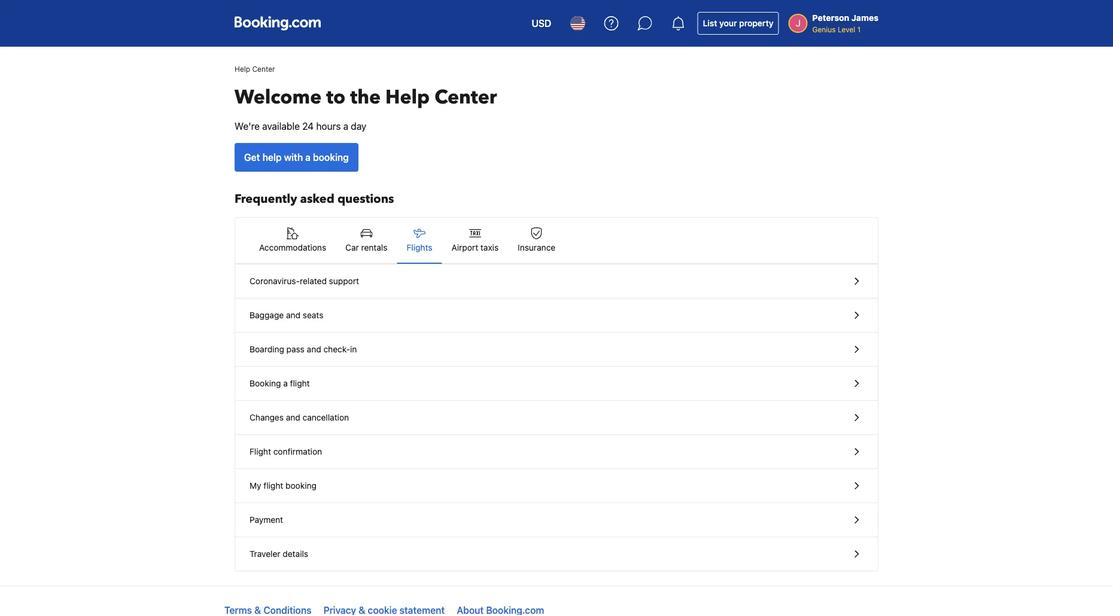 Task type: vqa. For each thing, say whether or not it's contained in the screenshot.
'support'
yes



Task type: locate. For each thing, give the bounding box(es) containing it.
1 horizontal spatial flight
[[290, 379, 310, 388]]

0 vertical spatial flight
[[290, 379, 310, 388]]

check-
[[323, 344, 350, 354]]

and
[[286, 310, 300, 320], [307, 344, 321, 354], [286, 413, 300, 423]]

0 horizontal spatial a
[[283, 379, 288, 388]]

get help with a booking
[[244, 152, 349, 163]]

help right 'the' on the left top of the page
[[385, 84, 430, 110]]

welcome to the help center
[[235, 84, 497, 110]]

coronavirus-related support button
[[235, 265, 878, 299]]

center
[[252, 65, 275, 73], [435, 84, 497, 110]]

cancellation
[[303, 413, 349, 423]]

and inside button
[[286, 413, 300, 423]]

support
[[329, 276, 359, 286]]

changes
[[250, 413, 284, 423]]

hours
[[316, 121, 341, 132]]

airport taxis
[[452, 243, 499, 253]]

help
[[235, 65, 250, 73], [385, 84, 430, 110]]

flights
[[407, 243, 432, 253]]

1 vertical spatial booking
[[286, 481, 317, 491]]

traveler details
[[250, 549, 308, 559]]

welcome
[[235, 84, 322, 110]]

seats
[[303, 310, 323, 320]]

boarding
[[250, 344, 284, 354]]

baggage
[[250, 310, 284, 320]]

and left "seats"
[[286, 310, 300, 320]]

booking down confirmation on the bottom
[[286, 481, 317, 491]]

changes and cancellation button
[[235, 401, 878, 435]]

0 horizontal spatial flight
[[264, 481, 283, 491]]

airport taxis button
[[442, 218, 508, 263]]

booking
[[250, 379, 281, 388]]

we're available 24 hours a day
[[235, 121, 366, 132]]

0 vertical spatial help
[[235, 65, 250, 73]]

1 vertical spatial a
[[305, 152, 311, 163]]

a right booking
[[283, 379, 288, 388]]

a right with
[[305, 152, 311, 163]]

help up welcome
[[235, 65, 250, 73]]

pass
[[286, 344, 305, 354]]

airport
[[452, 243, 478, 253]]

my flight booking button
[[235, 469, 878, 503]]

in
[[350, 344, 357, 354]]

1 horizontal spatial a
[[305, 152, 311, 163]]

1 vertical spatial flight
[[264, 481, 283, 491]]

a left day
[[343, 121, 348, 132]]

1 horizontal spatial center
[[435, 84, 497, 110]]

a
[[343, 121, 348, 132], [305, 152, 311, 163], [283, 379, 288, 388]]

related
[[300, 276, 327, 286]]

coronavirus-
[[250, 276, 300, 286]]

0 vertical spatial and
[[286, 310, 300, 320]]

level
[[838, 25, 855, 34]]

get
[[244, 152, 260, 163]]

booking inside button
[[286, 481, 317, 491]]

changes and cancellation
[[250, 413, 349, 423]]

0 horizontal spatial center
[[252, 65, 275, 73]]

insurance button
[[508, 218, 565, 263]]

payment
[[250, 515, 283, 525]]

1 vertical spatial help
[[385, 84, 430, 110]]

flight up changes and cancellation
[[290, 379, 310, 388]]

list
[[703, 18, 717, 28]]

and right changes
[[286, 413, 300, 423]]

booking.com online hotel reservations image
[[235, 16, 321, 31]]

booking down hours at the top of the page
[[313, 152, 349, 163]]

0 vertical spatial booking
[[313, 152, 349, 163]]

flight
[[250, 447, 271, 457]]

2 vertical spatial a
[[283, 379, 288, 388]]

and for seats
[[286, 310, 300, 320]]

tab list
[[235, 218, 878, 265]]

booking
[[313, 152, 349, 163], [286, 481, 317, 491]]

car rentals button
[[336, 218, 397, 263]]

1 horizontal spatial help
[[385, 84, 430, 110]]

flight
[[290, 379, 310, 388], [264, 481, 283, 491]]

0 vertical spatial a
[[343, 121, 348, 132]]

list your property
[[703, 18, 774, 28]]

flight confirmation button
[[235, 435, 878, 469]]

and right "pass"
[[307, 344, 321, 354]]

flight right my
[[264, 481, 283, 491]]

list your property link
[[698, 12, 779, 35]]

questions
[[338, 191, 394, 207]]

coronavirus-related support
[[250, 276, 359, 286]]

2 vertical spatial and
[[286, 413, 300, 423]]

1 vertical spatial center
[[435, 84, 497, 110]]

baggage and seats
[[250, 310, 323, 320]]



Task type: describe. For each thing, give the bounding box(es) containing it.
flights button
[[397, 218, 442, 263]]

to
[[326, 84, 346, 110]]

2 horizontal spatial a
[[343, 121, 348, 132]]

accommodations button
[[250, 218, 336, 263]]

car
[[345, 243, 359, 253]]

baggage and seats button
[[235, 299, 878, 333]]

booking a flight button
[[235, 367, 878, 401]]

accommodations
[[259, 243, 326, 253]]

0 horizontal spatial help
[[235, 65, 250, 73]]

boarding pass and check-in
[[250, 344, 357, 354]]

and for cancellation
[[286, 413, 300, 423]]

frequently asked questions
[[235, 191, 394, 207]]

payment button
[[235, 503, 878, 537]]

a inside button
[[305, 152, 311, 163]]

my flight booking
[[250, 481, 317, 491]]

1 vertical spatial and
[[307, 344, 321, 354]]

usd
[[532, 18, 551, 29]]

with
[[284, 152, 303, 163]]

tab list containing accommodations
[[235, 218, 878, 265]]

boarding pass and check-in button
[[235, 333, 878, 367]]

a inside button
[[283, 379, 288, 388]]

booking a flight
[[250, 379, 310, 388]]

genius
[[812, 25, 836, 34]]

1
[[857, 25, 861, 34]]

help
[[262, 152, 282, 163]]

james
[[852, 13, 879, 23]]

taxis
[[481, 243, 499, 253]]

day
[[351, 121, 366, 132]]

insurance
[[518, 243, 556, 253]]

details
[[283, 549, 308, 559]]

peterson james genius level 1
[[812, 13, 879, 34]]

frequently
[[235, 191, 297, 207]]

booking inside button
[[313, 152, 349, 163]]

asked
[[300, 191, 335, 207]]

your
[[719, 18, 737, 28]]

flight confirmation
[[250, 447, 322, 457]]

traveler details button
[[235, 537, 878, 571]]

car rentals
[[345, 243, 388, 253]]

0 vertical spatial center
[[252, 65, 275, 73]]

get help with a booking button
[[235, 143, 358, 172]]

my
[[250, 481, 261, 491]]

property
[[739, 18, 774, 28]]

we're
[[235, 121, 260, 132]]

24
[[302, 121, 314, 132]]

confirmation
[[273, 447, 322, 457]]

peterson
[[812, 13, 849, 23]]

usd button
[[524, 9, 559, 38]]

rentals
[[361, 243, 388, 253]]

traveler
[[250, 549, 280, 559]]

the
[[350, 84, 381, 110]]

available
[[262, 121, 300, 132]]

help center
[[235, 65, 275, 73]]



